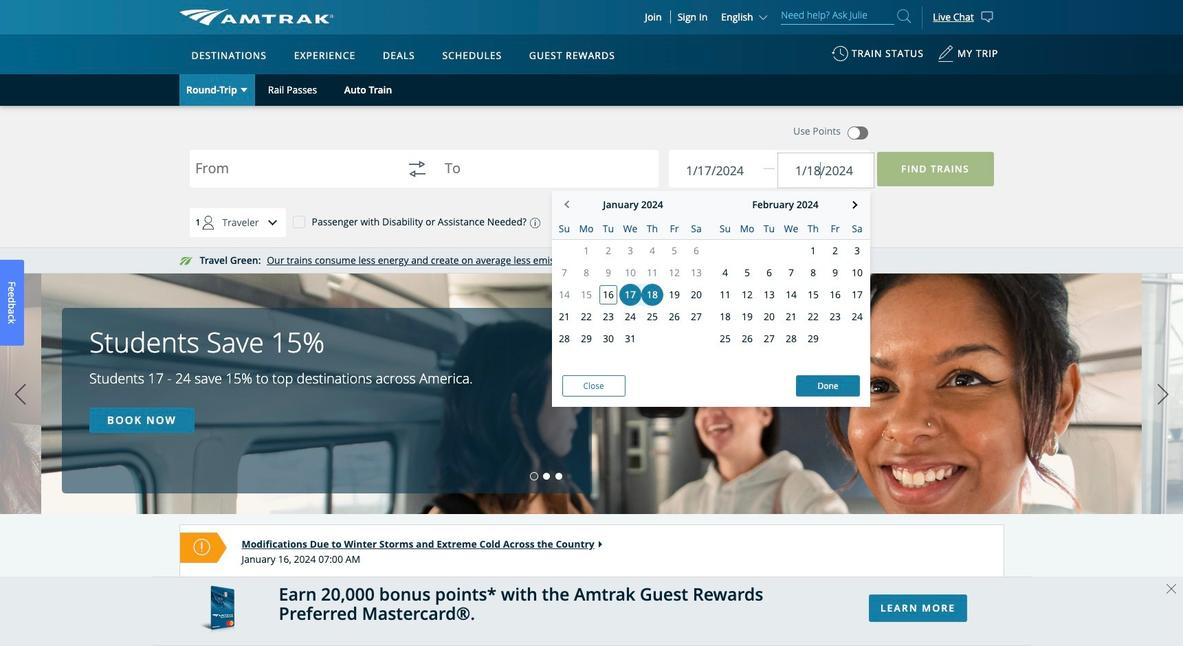 Task type: locate. For each thing, give the bounding box(es) containing it.
choose a slide to display tab list
[[0, 473, 565, 480]]

From text field
[[195, 161, 390, 180]]

8 column header from the left
[[714, 219, 736, 239]]

passenger image
[[195, 209, 222, 237]]

amtrak image
[[179, 9, 333, 25]]

thursday, january 11, 2024 cell
[[642, 262, 664, 284]]

3 column header from the left
[[598, 219, 620, 239]]

click to add the number travelers and discount types image
[[259, 209, 286, 237]]

thursday, january 18, 2024 cell
[[642, 284, 664, 306]]

4 column header from the left
[[620, 219, 642, 239]]

11 column header from the left
[[780, 219, 802, 239]]

6 column header from the left
[[664, 219, 686, 239]]

5 column header from the left
[[642, 219, 664, 239]]

banner
[[0, 0, 1183, 318]]

row
[[552, 219, 708, 240], [708, 219, 870, 240], [552, 240, 708, 262], [708, 240, 870, 262], [552, 262, 708, 284], [708, 262, 870, 284], [552, 284, 708, 306], [708, 284, 870, 306], [552, 306, 708, 328], [708, 306, 870, 328], [552, 328, 708, 350], [708, 328, 870, 350], [552, 350, 708, 374], [708, 350, 870, 374]]

more information about accessible travel requests. image
[[527, 218, 541, 228]]

1 column header from the left
[[554, 219, 576, 239]]

amtrak guest rewards preferred mastercard image
[[200, 586, 234, 637]]

None checkbox
[[293, 215, 305, 228]]

sunday, january 14, 2024 cell
[[554, 284, 576, 306]]

plus icon image
[[677, 216, 689, 228]]

column header
[[554, 219, 576, 239], [576, 219, 598, 239], [598, 219, 620, 239], [620, 219, 642, 239], [642, 219, 664, 239], [664, 219, 686, 239], [686, 219, 708, 239], [714, 219, 736, 239], [736, 219, 758, 239], [758, 219, 780, 239], [780, 219, 802, 239], [802, 219, 825, 239], [825, 219, 847, 239], [847, 219, 869, 239]]

To text field
[[445, 161, 640, 180]]

2 column header from the left
[[576, 219, 598, 239]]

thursday, january 4, 2024 cell
[[642, 240, 664, 262]]

wednesday, january 10, 2024 cell
[[620, 262, 642, 284]]

None field
[[195, 153, 390, 197], [445, 153, 640, 197], [683, 153, 778, 188], [779, 153, 874, 188], [683, 153, 778, 188], [779, 153, 874, 188]]

application
[[230, 115, 560, 307]]

saturday, january 6, 2024 cell
[[686, 240, 708, 262]]

saturday, january 13, 2024 cell
[[686, 262, 708, 284]]

1 grid from the left
[[552, 219, 708, 374]]

grid
[[552, 219, 708, 374], [708, 219, 870, 374]]

12 column header from the left
[[802, 219, 825, 239]]



Task type: describe. For each thing, give the bounding box(es) containing it.
10 column header from the left
[[758, 219, 780, 239]]

none field to
[[445, 153, 640, 197]]

wednesday, january 17, 2024 cell
[[620, 284, 642, 306]]

slide 1 tab
[[531, 473, 538, 480]]

next image
[[1153, 377, 1174, 412]]

slide 2 tab
[[543, 473, 550, 480]]

switch departure and arrival stations. image
[[401, 153, 434, 186]]

2 grid from the left
[[708, 219, 870, 374]]

7 column header from the left
[[686, 219, 708, 239]]

previous image
[[10, 377, 31, 412]]

regions map image
[[230, 115, 560, 307]]

14 column header from the left
[[847, 219, 869, 239]]

slide 3 tab
[[556, 473, 563, 480]]

monday, january 15, 2024 cell
[[576, 284, 598, 306]]

search icon image
[[898, 7, 911, 25]]

Please enter your search item search field
[[781, 7, 895, 25]]

wednesday, january 3, 2024 cell
[[620, 240, 642, 262]]

select caret image
[[241, 88, 248, 92]]

none field from
[[195, 153, 390, 197]]

amtrak sustains leaf icon image
[[179, 257, 193, 266]]

sunday, january 7, 2024 cell
[[554, 262, 576, 284]]

tuesday, january 2, 2024 cell
[[598, 240, 620, 262]]

13 column header from the left
[[825, 219, 847, 239]]

monday, january 1, 2024 cell
[[576, 240, 598, 262]]

9 column header from the left
[[736, 219, 758, 239]]

monday, january 8, 2024 cell
[[576, 262, 598, 284]]

friday, january 5, 2024 cell
[[664, 240, 686, 262]]

tuesday, january 9, 2024 cell
[[598, 262, 620, 284]]

friday, january 12, 2024 cell
[[664, 262, 686, 284]]

next month image
[[850, 201, 858, 208]]



Task type: vqa. For each thing, say whether or not it's contained in the screenshot.
thursday, january 11, 2024 cell
yes



